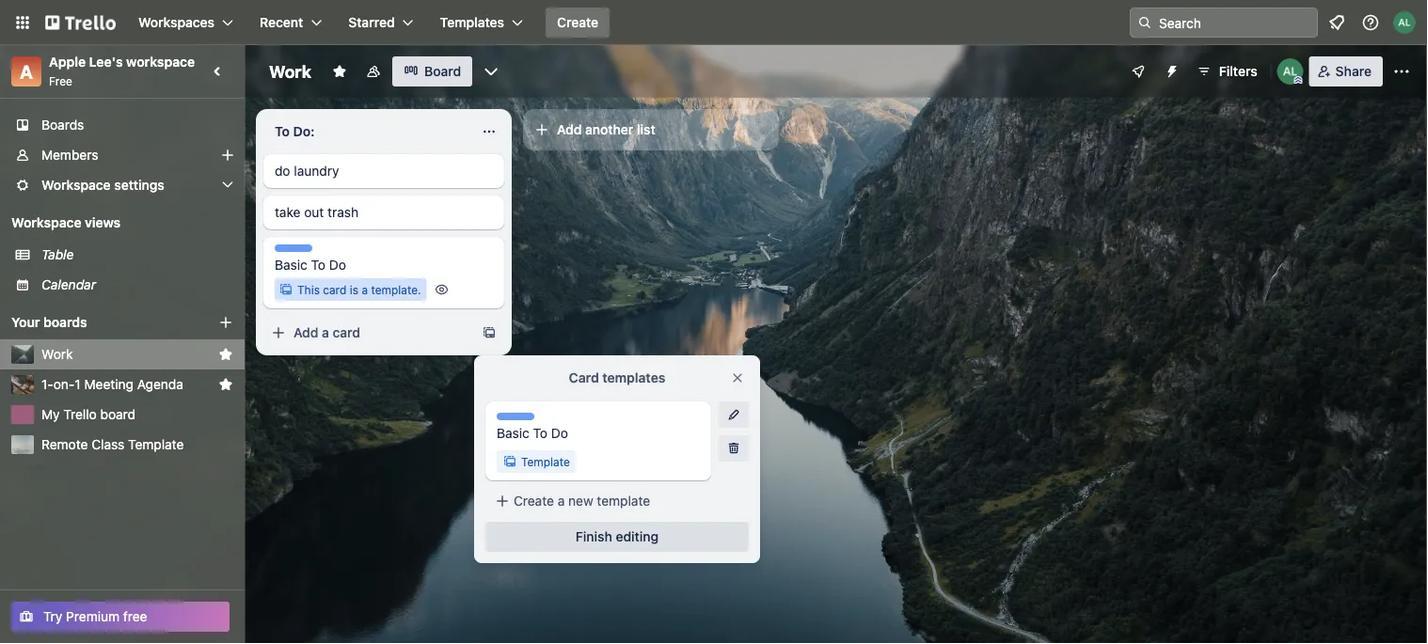 Task type: vqa. For each thing, say whether or not it's contained in the screenshot.
TEMPLATE BOARD icon
no



Task type: describe. For each thing, give the bounding box(es) containing it.
color: blue, title: none image
[[275, 245, 312, 252]]

try premium free
[[43, 609, 147, 625]]

template inside 'link'
[[128, 437, 184, 452]]

meeting
[[84, 377, 134, 392]]

add for add another list
[[557, 122, 582, 137]]

take
[[275, 205, 301, 220]]

settings
[[114, 177, 164, 193]]

finish
[[576, 529, 612, 545]]

recent button
[[248, 8, 333, 38]]

templates button
[[429, 8, 534, 38]]

0 horizontal spatial apple lee (applelee29) image
[[1277, 58, 1304, 85]]

delete this template image
[[726, 441, 741, 456]]

board
[[424, 63, 461, 79]]

trello
[[63, 407, 97, 422]]

0 horizontal spatial basic to do
[[275, 257, 346, 273]]

free
[[49, 74, 72, 87]]

work inside button
[[41, 347, 73, 362]]

my trello board
[[41, 407, 136, 422]]

laundry
[[294, 163, 339, 179]]

take out trash link
[[275, 203, 493, 222]]

do laundry link
[[275, 162, 493, 181]]

card
[[569, 370, 599, 386]]

To Do: text field
[[263, 117, 470, 147]]

share
[[1335, 63, 1372, 79]]

apple lee's workspace free
[[49, 54, 195, 87]]

your boards with 4 items element
[[11, 311, 190, 334]]

this member is an admin of this board. image
[[1294, 76, 1303, 85]]

1-
[[41, 377, 53, 392]]

a
[[20, 60, 33, 82]]

Search field
[[1152, 8, 1317, 37]]

1 horizontal spatial basic to do
[[497, 426, 568, 441]]

1 horizontal spatial template
[[521, 455, 570, 468]]

boards
[[41, 117, 84, 133]]

to do:
[[275, 124, 315, 139]]

my trello board link
[[41, 405, 233, 424]]

create from template… image
[[482, 325, 497, 341]]

customize views image
[[482, 62, 501, 81]]

calendar link
[[41, 276, 233, 294]]

table link
[[41, 246, 233, 264]]

your
[[11, 315, 40, 330]]

this card is a template.
[[297, 283, 421, 296]]

star or unstar board image
[[332, 64, 347, 79]]

add for add a card
[[293, 325, 318, 341]]

1-on-1 meeting agenda
[[41, 377, 183, 392]]

remote
[[41, 437, 88, 452]]

1 horizontal spatial a
[[362, 283, 368, 296]]

open information menu image
[[1361, 13, 1380, 32]]

1-on-1 meeting agenda button
[[41, 375, 211, 394]]

try premium free button
[[11, 602, 230, 632]]

remote class template link
[[41, 436, 233, 454]]

workspace navigation collapse icon image
[[205, 58, 231, 85]]

template
[[597, 493, 650, 509]]

0 vertical spatial card
[[323, 283, 347, 296]]

apple lee's workspace link
[[49, 54, 195, 70]]

is
[[350, 283, 358, 296]]

views
[[85, 215, 120, 230]]

starred icon image for work
[[218, 347, 233, 362]]

filters
[[1219, 63, 1257, 79]]

finish editing
[[576, 529, 659, 545]]

members link
[[0, 140, 245, 170]]

create a new template
[[514, 493, 650, 509]]

apple lee (applelee29) image inside primary element
[[1393, 11, 1416, 34]]

create button
[[546, 8, 610, 38]]

workspace
[[126, 54, 195, 70]]

work button
[[41, 345, 211, 364]]

members
[[41, 147, 98, 163]]

workspace settings
[[41, 177, 164, 193]]

list
[[637, 122, 655, 137]]

board
[[100, 407, 136, 422]]

calendar
[[41, 277, 96, 293]]

on-
[[53, 377, 75, 392]]

a for add a card
[[322, 325, 329, 341]]

another
[[585, 122, 633, 137]]

try
[[43, 609, 62, 625]]



Task type: locate. For each thing, give the bounding box(es) containing it.
1 vertical spatial to
[[311, 257, 326, 273]]

create for create
[[557, 15, 598, 30]]

workspace up table
[[11, 215, 81, 230]]

1 vertical spatial apple lee (applelee29) image
[[1277, 58, 1304, 85]]

board link
[[392, 56, 472, 87]]

primary element
[[0, 0, 1427, 45]]

create inside button
[[557, 15, 598, 30]]

1 horizontal spatial work
[[269, 61, 311, 81]]

a inside button
[[322, 325, 329, 341]]

to left "do:"
[[275, 124, 290, 139]]

create inside button
[[514, 493, 554, 509]]

0 notifications image
[[1325, 11, 1348, 34]]

agenda
[[137, 377, 183, 392]]

to
[[275, 124, 290, 139], [311, 257, 326, 273], [533, 426, 548, 441]]

free
[[123, 609, 147, 625]]

0 horizontal spatial a
[[322, 325, 329, 341]]

do laundry
[[275, 163, 339, 179]]

to down color: blue, title: none icon
[[533, 426, 548, 441]]

0 vertical spatial workspace
[[41, 177, 111, 193]]

basic to do link
[[275, 256, 493, 275]]

automation image
[[1157, 56, 1183, 83]]

do up this card is a template.
[[329, 257, 346, 273]]

basic to do
[[275, 257, 346, 273], [497, 426, 568, 441]]

basic to do down color: blue, title: none image
[[275, 257, 346, 273]]

1 horizontal spatial create
[[557, 15, 598, 30]]

work down recent dropdown button
[[269, 61, 311, 81]]

1 vertical spatial work
[[41, 347, 73, 362]]

work inside "board name" text field
[[269, 61, 311, 81]]

color: blue, title: none image
[[497, 413, 534, 420]]

filters button
[[1191, 56, 1263, 87]]

0 vertical spatial starred icon image
[[218, 347, 233, 362]]

finish editing button
[[485, 522, 749, 552]]

0 vertical spatial do
[[329, 257, 346, 273]]

1 vertical spatial starred icon image
[[218, 377, 233, 392]]

a for create a new template
[[558, 493, 565, 509]]

0 horizontal spatial add
[[293, 325, 318, 341]]

0 horizontal spatial work
[[41, 347, 73, 362]]

search image
[[1137, 15, 1152, 30]]

this
[[297, 283, 320, 296]]

add left another
[[557, 122, 582, 137]]

0 vertical spatial a
[[362, 283, 368, 296]]

starred button
[[337, 8, 425, 38]]

card inside button
[[333, 325, 360, 341]]

1 horizontal spatial to
[[311, 257, 326, 273]]

1 horizontal spatial apple lee (applelee29) image
[[1393, 11, 1416, 34]]

1 horizontal spatial add
[[557, 122, 582, 137]]

to up this
[[311, 257, 326, 273]]

apple
[[49, 54, 86, 70]]

boards
[[43, 315, 87, 330]]

0 vertical spatial create
[[557, 15, 598, 30]]

0 vertical spatial template
[[128, 437, 184, 452]]

0 vertical spatial basic to do
[[275, 257, 346, 273]]

workspace inside dropdown button
[[41, 177, 111, 193]]

template down my trello board link
[[128, 437, 184, 452]]

class
[[91, 437, 124, 452]]

edit this template image
[[726, 407, 741, 422]]

workspace visible image
[[366, 64, 381, 79]]

1 vertical spatial add
[[293, 325, 318, 341]]

add down this
[[293, 325, 318, 341]]

do
[[329, 257, 346, 273], [551, 426, 568, 441]]

basic down color: blue, title: none icon
[[497, 426, 529, 441]]

0 horizontal spatial create
[[514, 493, 554, 509]]

0 vertical spatial to
[[275, 124, 290, 139]]

a
[[362, 283, 368, 296], [322, 325, 329, 341], [558, 493, 565, 509]]

template
[[128, 437, 184, 452], [521, 455, 570, 468]]

template up new
[[521, 455, 570, 468]]

do
[[275, 163, 290, 179]]

1 vertical spatial basic to do
[[497, 426, 568, 441]]

trash
[[327, 205, 358, 220]]

out
[[304, 205, 324, 220]]

your boards
[[11, 315, 87, 330]]

show menu image
[[1392, 62, 1411, 81]]

workspace for workspace views
[[11, 215, 81, 230]]

templates
[[440, 15, 504, 30]]

card left the is
[[323, 283, 347, 296]]

0 vertical spatial basic
[[275, 257, 307, 273]]

0 vertical spatial add
[[557, 122, 582, 137]]

power ups image
[[1130, 64, 1146, 79]]

1 horizontal spatial do
[[551, 426, 568, 441]]

add
[[557, 122, 582, 137], [293, 325, 318, 341]]

a left new
[[558, 493, 565, 509]]

add another list
[[557, 122, 655, 137]]

2 starred icon image from the top
[[218, 377, 233, 392]]

a link
[[11, 56, 41, 87]]

0 horizontal spatial to
[[275, 124, 290, 139]]

create for create a new template
[[514, 493, 554, 509]]

1 starred icon image from the top
[[218, 347, 233, 362]]

take out trash
[[275, 205, 358, 220]]

recent
[[260, 15, 303, 30]]

starred icon image for 1-on-1 meeting agenda
[[218, 377, 233, 392]]

1 vertical spatial workspace
[[11, 215, 81, 230]]

apple lee (applelee29) image right filters
[[1277, 58, 1304, 85]]

close popover image
[[730, 371, 745, 386]]

0 vertical spatial apple lee (applelee29) image
[[1393, 11, 1416, 34]]

workspace views
[[11, 215, 120, 230]]

0 horizontal spatial basic
[[275, 257, 307, 273]]

share button
[[1309, 56, 1383, 87]]

table
[[41, 247, 74, 262]]

apple lee (applelee29) image right open information menu icon
[[1393, 11, 1416, 34]]

1 vertical spatial create
[[514, 493, 554, 509]]

lee's
[[89, 54, 123, 70]]

work
[[269, 61, 311, 81], [41, 347, 73, 362]]

create a new template button
[[485, 488, 749, 515]]

Board name text field
[[260, 56, 321, 87]]

a down this card is a template.
[[322, 325, 329, 341]]

1 vertical spatial do
[[551, 426, 568, 441]]

add a card
[[293, 325, 360, 341]]

basic inside the basic to do link
[[275, 257, 307, 273]]

starred
[[348, 15, 395, 30]]

1 vertical spatial card
[[333, 325, 360, 341]]

add a card button
[[263, 318, 474, 348]]

boards link
[[0, 110, 245, 140]]

to inside the basic to do link
[[311, 257, 326, 273]]

a right the is
[[362, 283, 368, 296]]

a inside button
[[558, 493, 565, 509]]

2 vertical spatial a
[[558, 493, 565, 509]]

remote class template
[[41, 437, 184, 452]]

workspace
[[41, 177, 111, 193], [11, 215, 81, 230]]

templates
[[602, 370, 665, 386]]

0 vertical spatial work
[[269, 61, 311, 81]]

add board image
[[218, 315, 233, 330]]

to inside to do: text box
[[275, 124, 290, 139]]

workspace for workspace settings
[[41, 177, 111, 193]]

workspaces button
[[127, 8, 245, 38]]

my
[[41, 407, 60, 422]]

editing
[[616, 529, 659, 545]]

do up 'create a new template'
[[551, 426, 568, 441]]

starred icon image
[[218, 347, 233, 362], [218, 377, 233, 392]]

workspace down members
[[41, 177, 111, 193]]

work up 'on-'
[[41, 347, 73, 362]]

2 horizontal spatial to
[[533, 426, 548, 441]]

1 vertical spatial template
[[521, 455, 570, 468]]

basic down color: blue, title: none image
[[275, 257, 307, 273]]

add another list button
[[523, 109, 779, 151]]

2 vertical spatial to
[[533, 426, 548, 441]]

1 vertical spatial a
[[322, 325, 329, 341]]

0 horizontal spatial template
[[128, 437, 184, 452]]

premium
[[66, 609, 120, 625]]

2 horizontal spatial a
[[558, 493, 565, 509]]

workspaces
[[138, 15, 215, 30]]

create
[[557, 15, 598, 30], [514, 493, 554, 509]]

back to home image
[[45, 8, 116, 38]]

basic
[[275, 257, 307, 273], [497, 426, 529, 441]]

1
[[75, 377, 81, 392]]

1 horizontal spatial basic
[[497, 426, 529, 441]]

card down the is
[[333, 325, 360, 341]]

do:
[[293, 124, 315, 139]]

new
[[568, 493, 593, 509]]

card
[[323, 283, 347, 296], [333, 325, 360, 341]]

workspace settings button
[[0, 170, 245, 200]]

apple lee (applelee29) image
[[1393, 11, 1416, 34], [1277, 58, 1304, 85]]

basic to do down color: blue, title: none icon
[[497, 426, 568, 441]]

1 vertical spatial basic
[[497, 426, 529, 441]]

0 horizontal spatial do
[[329, 257, 346, 273]]

card templates
[[569, 370, 665, 386]]

template.
[[371, 283, 421, 296]]



